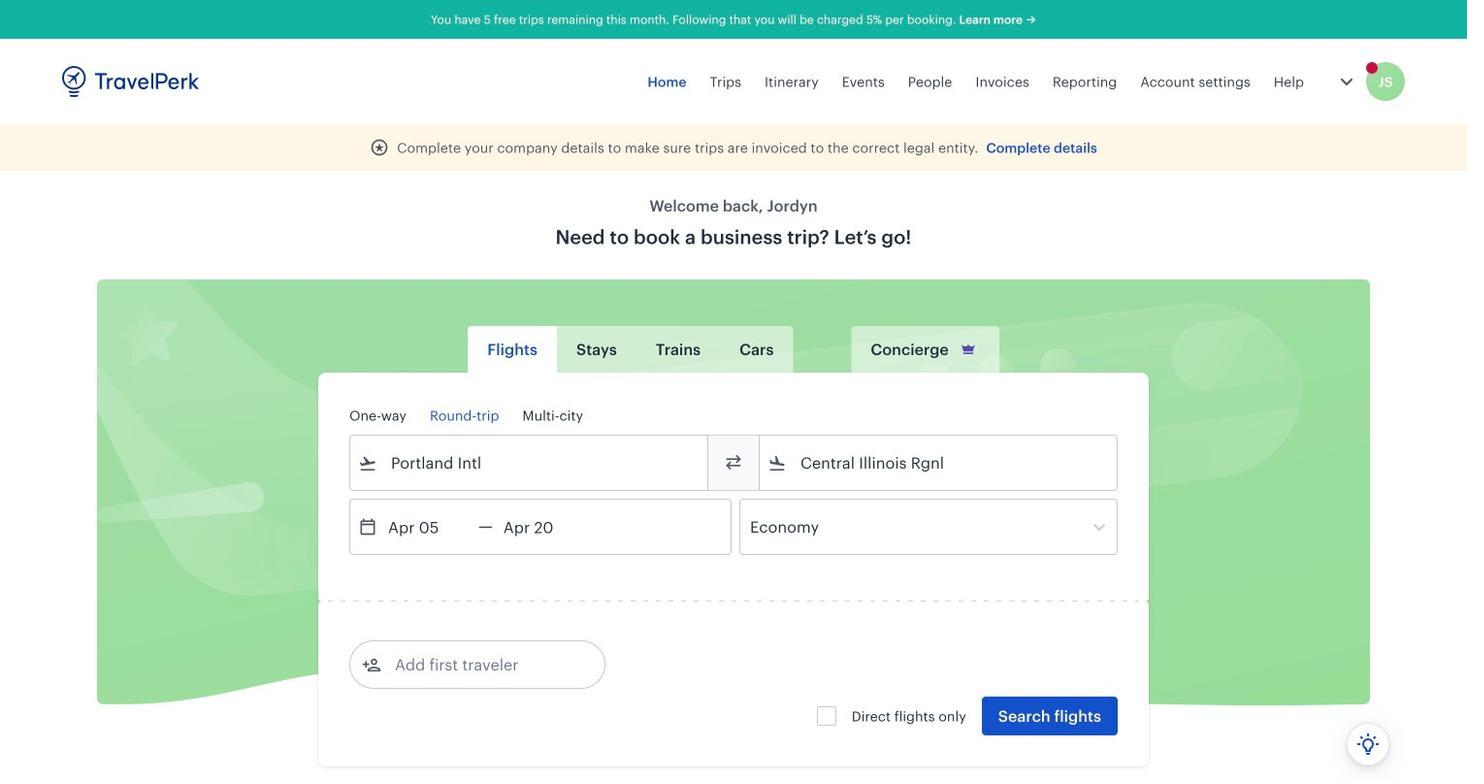 Task type: vqa. For each thing, say whether or not it's contained in the screenshot.
To search box
yes



Task type: locate. For each thing, give the bounding box(es) containing it.
From search field
[[378, 447, 682, 479]]

Return text field
[[493, 500, 594, 554]]



Task type: describe. For each thing, give the bounding box(es) containing it.
Add first traveler search field
[[381, 649, 583, 680]]

Depart text field
[[378, 500, 479, 554]]

To search field
[[787, 447, 1092, 479]]



